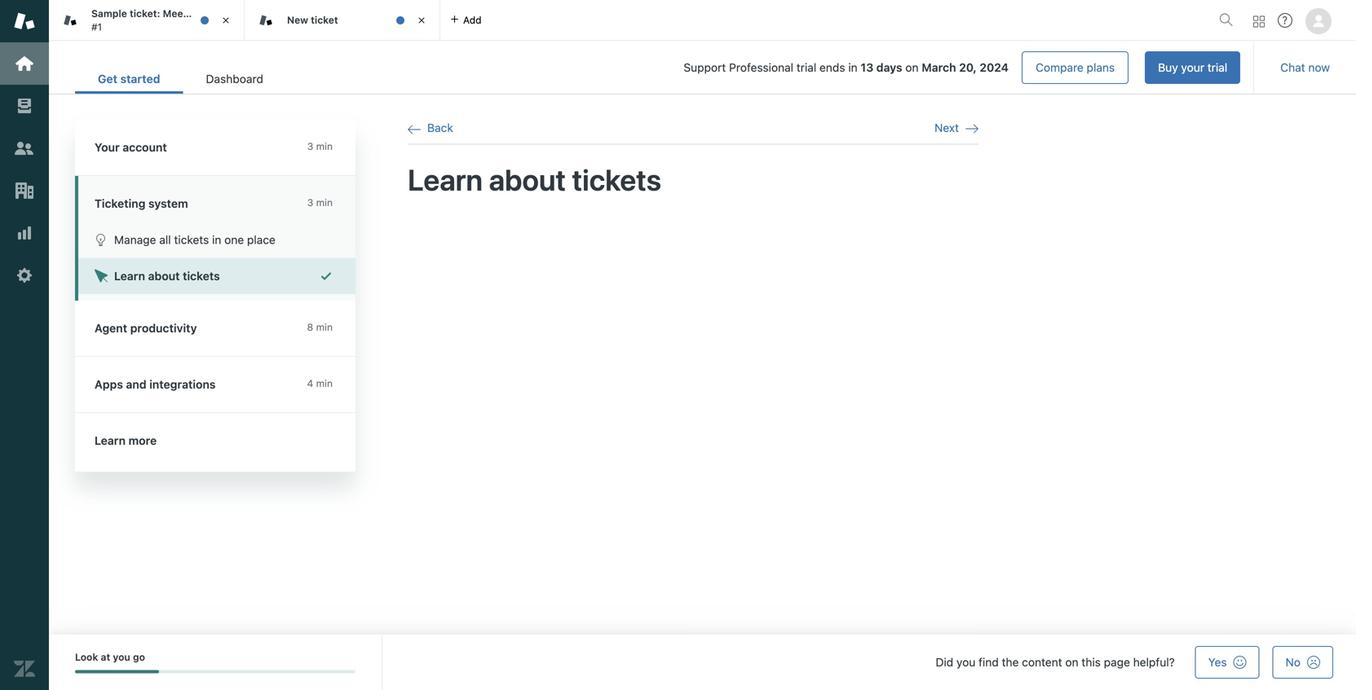 Task type: locate. For each thing, give the bounding box(es) containing it.
ticket right the meet on the top left
[[208, 8, 235, 19]]

1 vertical spatial 3
[[307, 197, 313, 208]]

0 horizontal spatial trial
[[797, 61, 816, 74]]

next
[[935, 121, 959, 135]]

0 vertical spatial learn
[[408, 162, 483, 197]]

1 horizontal spatial ticket
[[311, 14, 338, 26]]

dashboard tab
[[183, 64, 286, 94]]

learn
[[408, 162, 483, 197], [114, 270, 145, 283], [95, 434, 126, 448]]

learn down "manage"
[[114, 270, 145, 283]]

4 min
[[307, 378, 333, 389]]

account
[[123, 141, 167, 154]]

0 vertical spatial in
[[848, 61, 858, 74]]

tab list
[[75, 64, 286, 94]]

1 vertical spatial on
[[1065, 656, 1079, 670]]

you
[[113, 652, 130, 663], [957, 656, 976, 670]]

1 vertical spatial 3 min
[[307, 197, 333, 208]]

min for agent productivity
[[316, 322, 333, 333]]

integrations
[[149, 378, 216, 391]]

2 vertical spatial learn
[[95, 434, 126, 448]]

0 horizontal spatial learn about tickets
[[114, 270, 220, 283]]

min inside ticketing system heading
[[316, 197, 333, 208]]

ticket right new
[[311, 14, 338, 26]]

3 inside ticketing system heading
[[307, 197, 313, 208]]

page
[[1104, 656, 1130, 670]]

more
[[128, 434, 157, 448]]

13
[[861, 61, 874, 74]]

buy your trial button
[[1145, 51, 1240, 84]]

min for ticketing system
[[316, 197, 333, 208]]

buy
[[1158, 61, 1178, 74]]

March 20, 2024 text field
[[922, 61, 1009, 74]]

system
[[148, 197, 188, 210]]

section containing compare plans
[[299, 51, 1240, 84]]

place
[[247, 233, 276, 247]]

2 3 from the top
[[307, 197, 313, 208]]

0 vertical spatial on
[[905, 61, 919, 74]]

1 vertical spatial learn
[[114, 270, 145, 283]]

zendesk image
[[14, 659, 35, 680]]

in left 13
[[848, 61, 858, 74]]

trial
[[1208, 61, 1227, 74], [797, 61, 816, 74]]

2 trial from the left
[[797, 61, 816, 74]]

1 horizontal spatial trial
[[1208, 61, 1227, 74]]

20,
[[959, 61, 977, 74]]

0 vertical spatial learn about tickets
[[408, 162, 661, 197]]

in left one
[[212, 233, 221, 247]]

trial left ends
[[797, 61, 816, 74]]

min for your account
[[316, 141, 333, 152]]

3 min from the top
[[316, 322, 333, 333]]

tab
[[49, 0, 245, 41]]

chat
[[1280, 61, 1305, 74]]

tickets inside manage all tickets in one place button
[[174, 233, 209, 247]]

get started image
[[14, 53, 35, 74]]

you right did
[[957, 656, 976, 670]]

did
[[936, 656, 953, 670]]

you right at
[[113, 652, 130, 663]]

learn about tickets inside button
[[114, 270, 220, 283]]

at
[[101, 652, 110, 663]]

the right the meet on the top left
[[190, 8, 205, 19]]

tickets for learn about tickets button
[[183, 270, 220, 283]]

1 vertical spatial learn about tickets
[[114, 270, 220, 283]]

on left this
[[1065, 656, 1079, 670]]

learn down back
[[408, 162, 483, 197]]

3 min
[[307, 141, 333, 152], [307, 197, 333, 208]]

your
[[1181, 61, 1204, 74]]

1 vertical spatial about
[[148, 270, 180, 283]]

tabs tab list
[[49, 0, 1213, 41]]

look at you go
[[75, 652, 145, 663]]

1 vertical spatial tickets
[[174, 233, 209, 247]]

on
[[905, 61, 919, 74], [1065, 656, 1079, 670]]

1 min from the top
[[316, 141, 333, 152]]

the
[[190, 8, 205, 19], [1002, 656, 1019, 670]]

add button
[[440, 0, 491, 40]]

1 vertical spatial the
[[1002, 656, 1019, 670]]

find
[[979, 656, 999, 670]]

tab containing sample ticket: meet the ticket
[[49, 0, 245, 41]]

manage
[[114, 233, 156, 247]]

did you find the content on this page helpful?
[[936, 656, 1175, 670]]

0 horizontal spatial ticket
[[208, 8, 235, 19]]

one
[[224, 233, 244, 247]]

get
[[98, 72, 117, 86]]

your account
[[95, 141, 167, 154]]

tickets inside learn about tickets button
[[183, 270, 220, 283]]

back button
[[408, 121, 453, 136]]

1 3 from the top
[[307, 141, 313, 152]]

0 horizontal spatial you
[[113, 652, 130, 663]]

the right find
[[1002, 656, 1019, 670]]

learn about tickets
[[408, 162, 661, 197], [114, 270, 220, 283]]

ends
[[820, 61, 845, 74]]

0 horizontal spatial in
[[212, 233, 221, 247]]

yes button
[[1195, 647, 1260, 679]]

3
[[307, 141, 313, 152], [307, 197, 313, 208]]

the inside sample ticket: meet the ticket #1
[[190, 8, 205, 19]]

2 3 min from the top
[[307, 197, 333, 208]]

1 horizontal spatial in
[[848, 61, 858, 74]]

tickets
[[572, 162, 661, 197], [174, 233, 209, 247], [183, 270, 220, 283]]

admin image
[[14, 265, 35, 286]]

0 vertical spatial 3 min
[[307, 141, 333, 152]]

look
[[75, 652, 98, 663]]

learn left more
[[95, 434, 126, 448]]

ticket
[[208, 8, 235, 19], [311, 14, 338, 26]]

ticketing
[[95, 197, 145, 210]]

3 for account
[[307, 141, 313, 152]]

1 trial from the left
[[1208, 61, 1227, 74]]

2 vertical spatial tickets
[[183, 270, 220, 283]]

0 vertical spatial 3
[[307, 141, 313, 152]]

0 horizontal spatial about
[[148, 270, 180, 283]]

march
[[922, 61, 956, 74]]

1 horizontal spatial learn about tickets
[[408, 162, 661, 197]]

0 vertical spatial the
[[190, 8, 205, 19]]

min
[[316, 141, 333, 152], [316, 197, 333, 208], [316, 322, 333, 333], [316, 378, 333, 389]]

customers image
[[14, 138, 35, 159]]

support
[[684, 61, 726, 74]]

learn more
[[95, 434, 157, 448]]

the for ticket
[[190, 8, 205, 19]]

main element
[[0, 0, 49, 691]]

0 horizontal spatial the
[[190, 8, 205, 19]]

chat now
[[1280, 61, 1330, 74]]

all
[[159, 233, 171, 247]]

trial for professional
[[797, 61, 816, 74]]

new ticket tab
[[245, 0, 440, 41]]

views image
[[14, 95, 35, 117]]

compare plans button
[[1022, 51, 1129, 84]]

trial right your
[[1208, 61, 1227, 74]]

about
[[489, 162, 566, 197], [148, 270, 180, 283]]

1 vertical spatial in
[[212, 233, 221, 247]]

helpful?
[[1133, 656, 1175, 670]]

agent
[[95, 322, 127, 335]]

1 horizontal spatial the
[[1002, 656, 1019, 670]]

learn more button
[[75, 413, 352, 469]]

tickets for manage all tickets in one place button
[[174, 233, 209, 247]]

trial inside 'button'
[[1208, 61, 1227, 74]]

1 3 min from the top
[[307, 141, 333, 152]]

progress bar
[[75, 671, 356, 674]]

ticket:
[[130, 8, 160, 19]]

in
[[848, 61, 858, 74], [212, 233, 221, 247]]

no
[[1286, 656, 1301, 670]]

0 horizontal spatial on
[[905, 61, 919, 74]]

on right days
[[905, 61, 919, 74]]

4 min from the top
[[316, 378, 333, 389]]

get help image
[[1278, 13, 1293, 28]]

section
[[299, 51, 1240, 84]]

2 min from the top
[[316, 197, 333, 208]]

productivity
[[130, 322, 197, 335]]

ticket inside sample ticket: meet the ticket #1
[[208, 8, 235, 19]]

and
[[126, 378, 146, 391]]

0 vertical spatial about
[[489, 162, 566, 197]]

3 min inside ticketing system heading
[[307, 197, 333, 208]]

agent productivity
[[95, 322, 197, 335]]



Task type: describe. For each thing, give the bounding box(es) containing it.
apps
[[95, 378, 123, 391]]

learn inside learn about tickets button
[[114, 270, 145, 283]]

zendesk products image
[[1253, 16, 1265, 27]]

chat now button
[[1267, 51, 1343, 84]]

back
[[427, 121, 453, 135]]

content
[[1022, 656, 1062, 670]]

add
[[463, 14, 482, 26]]

#1
[[91, 21, 102, 33]]

this
[[1082, 656, 1101, 670]]

new ticket
[[287, 14, 338, 26]]

sample ticket: meet the ticket #1
[[91, 8, 235, 33]]

the for content
[[1002, 656, 1019, 670]]

next button
[[935, 121, 979, 136]]

learn about tickets button
[[78, 258, 356, 294]]

buy your trial
[[1158, 61, 1227, 74]]

3 for system
[[307, 197, 313, 208]]

get started
[[98, 72, 160, 86]]

compare
[[1036, 61, 1084, 74]]

ticketing system heading
[[75, 176, 356, 222]]

meet
[[163, 8, 187, 19]]

your
[[95, 141, 120, 154]]

compare plans
[[1036, 61, 1115, 74]]

0 vertical spatial tickets
[[572, 162, 661, 197]]

yes
[[1208, 656, 1227, 670]]

trial for your
[[1208, 61, 1227, 74]]

new
[[287, 14, 308, 26]]

1 horizontal spatial on
[[1065, 656, 1079, 670]]

zendesk support image
[[14, 11, 35, 32]]

no button
[[1273, 647, 1333, 679]]

professional
[[729, 61, 793, 74]]

support professional trial ends in 13 days on march 20, 2024
[[684, 61, 1009, 74]]

sample
[[91, 8, 127, 19]]

about inside button
[[148, 270, 180, 283]]

now
[[1308, 61, 1330, 74]]

in inside button
[[212, 233, 221, 247]]

1 horizontal spatial you
[[957, 656, 976, 670]]

4
[[307, 378, 313, 389]]

manage all tickets in one place
[[114, 233, 276, 247]]

close image
[[218, 12, 234, 29]]

dashboard
[[206, 72, 263, 86]]

3 min for ticketing system
[[307, 197, 333, 208]]

close image
[[413, 12, 430, 29]]

started
[[120, 72, 160, 86]]

ticketing system
[[95, 197, 188, 210]]

min for apps and integrations
[[316, 378, 333, 389]]

in inside section
[[848, 61, 858, 74]]

reporting image
[[14, 223, 35, 244]]

8
[[307, 322, 313, 333]]

8 min
[[307, 322, 333, 333]]

on inside section
[[905, 61, 919, 74]]

go
[[133, 652, 145, 663]]

3 min for your account
[[307, 141, 333, 152]]

learn inside learn more dropdown button
[[95, 434, 126, 448]]

1 horizontal spatial about
[[489, 162, 566, 197]]

2024
[[980, 61, 1009, 74]]

organizations image
[[14, 180, 35, 201]]

days
[[876, 61, 902, 74]]

tab list containing get started
[[75, 64, 286, 94]]

manage all tickets in one place button
[[78, 222, 356, 258]]

apps and integrations
[[95, 378, 216, 391]]

plans
[[1087, 61, 1115, 74]]



Task type: vqa. For each thing, say whether or not it's contained in the screenshot.
place
yes



